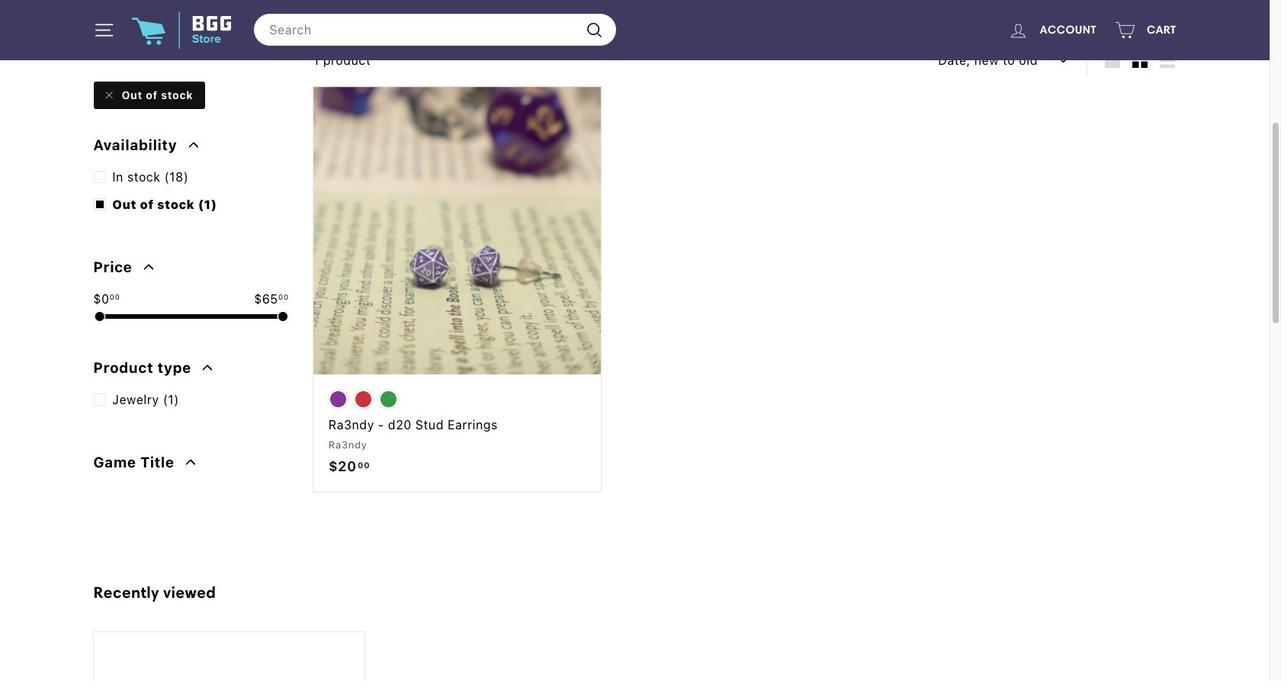 Task type: describe. For each thing, give the bounding box(es) containing it.
1 vertical spatial wide image
[[203, 363, 212, 372]]

cart image
[[1115, 20, 1136, 41]]

list image
[[1160, 52, 1176, 68]]

ra3ndy - d20 stud earrings for use with the board game , sold at the boardgamegeek store image
[[313, 87, 601, 374]]

0 vertical spatial wide image
[[144, 263, 153, 272]]

bgg store logo image
[[132, 11, 231, 49]]

1 horizontal spatial wide image
[[186, 458, 195, 467]]



Task type: vqa. For each thing, say whether or not it's contained in the screenshot.
search icon
yes



Task type: locate. For each thing, give the bounding box(es) containing it.
None search field
[[254, 14, 616, 46]]

1 horizontal spatial wide image
[[203, 363, 212, 372]]

0 horizontal spatial wide image
[[189, 140, 198, 149]]

wide image
[[144, 263, 153, 272], [186, 458, 195, 467]]

0 vertical spatial wide image
[[189, 140, 198, 149]]

large image
[[1106, 52, 1121, 68]]

small image
[[1133, 52, 1148, 68]]

plus image
[[586, 120, 603, 138]]

plus image
[[349, 665, 366, 681]]

search image
[[585, 21, 604, 40]]

user image
[[1008, 21, 1029, 41]]

wide image
[[189, 140, 198, 149], [203, 363, 212, 372]]

hamburger image
[[93, 20, 114, 41]]

Search search field
[[254, 14, 616, 46]]

1 vertical spatial wide image
[[186, 458, 195, 467]]

0 horizontal spatial wide image
[[144, 263, 153, 272]]



